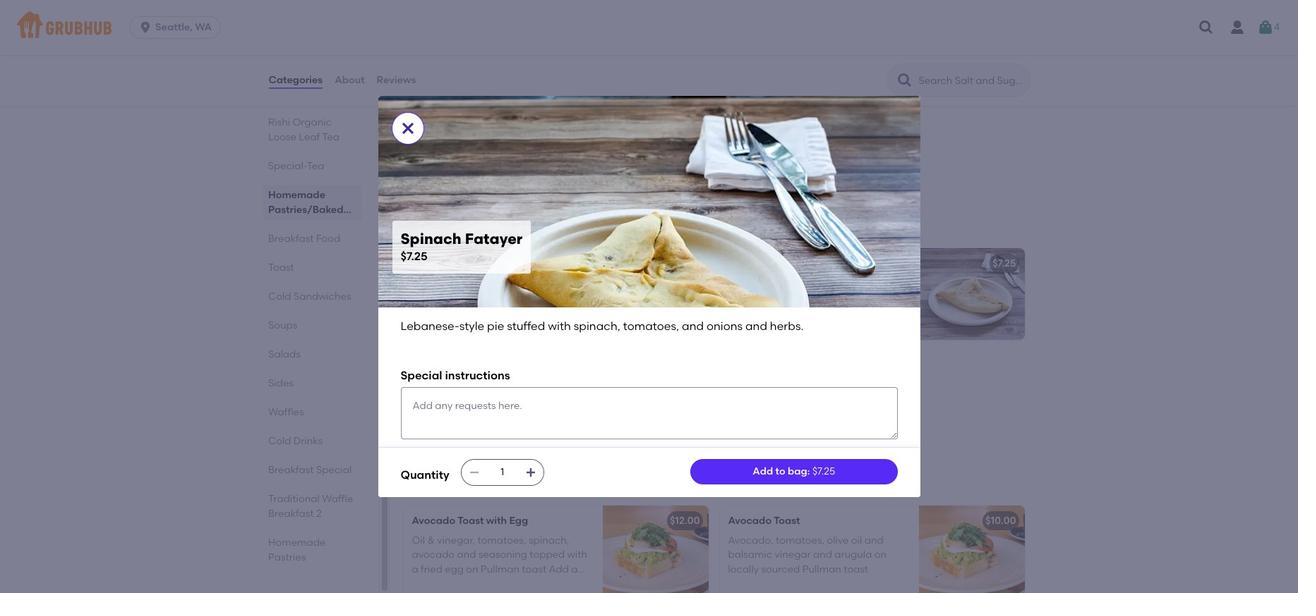 Task type: locate. For each thing, give the bounding box(es) containing it.
2 vertical spatial pie
[[487, 381, 502, 393]]

tea
[[322, 131, 339, 143], [307, 160, 324, 172]]

1 horizontal spatial herbs.
[[770, 320, 804, 333]]

4 button
[[1258, 15, 1280, 40]]

1 horizontal spatial a
[[469, 292, 475, 304]]

homemade
[[268, 189, 325, 201], [268, 537, 325, 549]]

0 vertical spatial food
[[477, 215, 515, 233]]

on right arugula
[[875, 550, 887, 562]]

red
[[487, 278, 506, 290]]

waffles
[[268, 407, 304, 419]]

pie inside lebanese-style pie stuffed with mashed baked potatoes and seasoned.
[[487, 381, 502, 393]]

2 vertical spatial lebanese-
[[412, 381, 463, 393]]

cold sandwiches
[[268, 291, 351, 303]]

special
[[401, 369, 442, 383], [316, 465, 351, 477]]

0 horizontal spatial $7.25
[[401, 250, 428, 263]]

topped
[[530, 550, 565, 562]]

0 horizontal spatial pullman
[[481, 564, 520, 576]]

avocado toast
[[728, 515, 800, 527]]

stuffed inside lebanese-style pie stuffed with mashed baked potatoes and seasoned.
[[505, 381, 538, 393]]

1 horizontal spatial on
[[875, 550, 887, 562]]

0 vertical spatial pie
[[804, 278, 819, 290]]

style up baked
[[463, 381, 485, 393]]

special-
[[268, 160, 307, 172]]

breakfast down "goods"
[[268, 233, 314, 245]]

quantity
[[401, 469, 450, 482]]

Search Salt and Sugar Cafe and Bakery search field
[[918, 74, 1026, 88]]

1 vertical spatial homemade
[[268, 537, 325, 549]]

2 horizontal spatial $7.25
[[993, 258, 1016, 270]]

1 horizontal spatial spinach,
[[574, 320, 621, 333]]

food down pastries/baked
[[316, 233, 340, 245]]

breakfast
[[401, 215, 474, 233], [268, 233, 314, 245], [268, 465, 314, 477], [268, 508, 314, 520]]

0 horizontal spatial spinach,
[[529, 535, 569, 547]]

1 horizontal spatial egg
[[445, 564, 464, 576]]

pullman down seasoning
[[481, 564, 520, 576]]

0 vertical spatial tea
[[322, 131, 339, 143]]

2 vertical spatial spinach,
[[529, 535, 569, 547]]

1 vertical spatial herbs.
[[770, 320, 804, 333]]

0 horizontal spatial a
[[412, 564, 419, 576]]

0 horizontal spatial toast
[[522, 564, 547, 576]]

add down "topped"
[[549, 564, 569, 576]]

1 vertical spatial a
[[412, 564, 419, 576]]

spinach for spinach fatayer $7.25
[[401, 230, 462, 248]]

fried
[[421, 564, 443, 576]]

add
[[753, 466, 773, 478], [549, 564, 569, 576]]

homemade inside homemade pastries/baked goods breakfast food
[[268, 189, 325, 201]]

main navigation navigation
[[0, 0, 1299, 55]]

0 vertical spatial spinach
[[401, 230, 462, 248]]

avocado for oil
[[412, 515, 456, 527]]

food
[[477, 215, 515, 233], [316, 233, 340, 245]]

(vegan)
[[487, 361, 526, 373]]

pullman
[[481, 564, 520, 576], [803, 564, 842, 576]]

of
[[447, 278, 456, 290], [500, 292, 509, 304]]

1 vertical spatial style
[[460, 320, 485, 333]]

lebanese- up mashed
[[412, 381, 463, 393]]

cold up soups
[[268, 291, 291, 303]]

spinach fatayer image
[[919, 248, 1025, 340]]

avocado for avocado,
[[728, 515, 772, 527]]

0 vertical spatial a
[[469, 292, 475, 304]]

spinach right $6.00
[[728, 258, 768, 270]]

pie down the nuts,
[[487, 320, 504, 333]]

fatayer for spinach fatayer
[[771, 258, 808, 270]]

toast inside avocado, tomatoes, olive oil and balsamic vinegar and arugula on locally sourced pullman toast
[[844, 564, 869, 576]]

and
[[822, 292, 842, 304], [878, 292, 897, 304], [559, 306, 578, 318], [682, 320, 704, 333], [746, 320, 768, 333], [532, 396, 551, 408], [865, 535, 884, 547], [457, 550, 476, 562], [813, 550, 833, 562]]

breakfast up oatmeal
[[401, 215, 474, 233]]

toast up cold sandwiches
[[268, 262, 294, 274]]

seasoned.
[[412, 410, 461, 422]]

lebanese-style pie stuffed with spinach, tomatoes, and onions and herbs. down spinach fatayer
[[728, 278, 897, 318]]

special up waffle
[[316, 465, 351, 477]]

avocado up avocado,
[[728, 515, 772, 527]]

1 vertical spatial tea
[[307, 160, 324, 172]]

1 vertical spatial special
[[316, 465, 351, 477]]

1 vertical spatial add
[[549, 564, 569, 576]]

1 horizontal spatial spinach
[[728, 258, 768, 270]]

cold left drinks
[[268, 436, 291, 448]]

0 vertical spatial of
[[447, 278, 456, 290]]

2 vertical spatial style
[[463, 381, 485, 393]]

vinegar
[[775, 550, 811, 562]]

lebanese-style pie stuffed with spinach, tomatoes, and onions and herbs. down that
[[401, 320, 807, 333]]

0 horizontal spatial spinach
[[401, 230, 462, 248]]

and inside a bowl of bob's red mill oats that comes with a side of blueberries, craisins, mix nuts, brown suger and cream.
[[559, 306, 578, 318]]

1 vertical spatial of
[[500, 292, 509, 304]]

0 vertical spatial on
[[875, 550, 887, 562]]

1 vertical spatial onions
[[707, 320, 743, 333]]

lebanese- inside lebanese-style pie stuffed with mashed baked potatoes and seasoned.
[[412, 381, 463, 393]]

1 vertical spatial food
[[316, 233, 340, 245]]

1 vertical spatial stuffed
[[507, 320, 545, 333]]

pullman down vinegar
[[803, 564, 842, 576]]

lebanese-style pie stuffed with spinach, tomatoes, and onions and herbs.
[[728, 278, 897, 318], [401, 320, 807, 333]]

1 horizontal spatial onions
[[844, 292, 875, 304]]

spinach, inside oil & vinegar, tomatoes, spinach, avocado and seasoning topped with a fried egg on pullman toast add an egg
[[529, 535, 569, 547]]

categories
[[269, 74, 323, 86]]

style inside lebanese-style pie stuffed with mashed baked potatoes and seasoned.
[[463, 381, 485, 393]]

food inside homemade pastries/baked goods breakfast food
[[316, 233, 340, 245]]

oatmeal
[[412, 258, 455, 270]]

salads
[[268, 349, 300, 361]]

of down the red
[[500, 292, 509, 304]]

of right bowl in the top of the page
[[447, 278, 456, 290]]

toast inside oil & vinegar, tomatoes, spinach, avocado and seasoning topped with a fried egg on pullman toast add an egg
[[522, 564, 547, 576]]

0 vertical spatial spinach,
[[728, 292, 769, 304]]

sandwiches
[[293, 291, 351, 303]]

toast down "topped"
[[522, 564, 547, 576]]

add left to
[[753, 466, 773, 478]]

seattle,
[[155, 21, 193, 33]]

homemade up pastries
[[268, 537, 325, 549]]

avocado
[[412, 550, 455, 562]]

avocado,
[[728, 535, 774, 547]]

1 vertical spatial cold
[[268, 436, 291, 448]]

pie up potatoes
[[487, 381, 502, 393]]

2 toast from the left
[[844, 564, 869, 576]]

breakfast inside traditional waffle breakfast 2
[[268, 508, 314, 520]]

1 horizontal spatial food
[[477, 215, 515, 233]]

0 horizontal spatial of
[[447, 278, 456, 290]]

cold for cold drinks
[[268, 436, 291, 448]]

0 horizontal spatial herbs.
[[728, 306, 758, 318]]

on down the vinegar,
[[466, 564, 478, 576]]

a down the bob's
[[469, 292, 475, 304]]

loose
[[268, 131, 296, 143]]

cream.
[[412, 321, 446, 333]]

Special instructions text field
[[401, 387, 898, 440]]

1 horizontal spatial special
[[401, 369, 442, 383]]

1 toast from the left
[[522, 564, 547, 576]]

0 vertical spatial onions
[[844, 292, 875, 304]]

stuffed for potato fatayer (vegan)
[[505, 381, 538, 393]]

0 vertical spatial add
[[753, 466, 773, 478]]

svg image
[[1198, 19, 1215, 36], [1258, 19, 1275, 36], [138, 20, 153, 35], [399, 120, 416, 137], [525, 468, 536, 479]]

0 vertical spatial lebanese-
[[728, 278, 779, 290]]

seattle, wa button
[[129, 16, 227, 39]]

with inside lebanese-style pie stuffed with mashed baked potatoes and seasoned.
[[540, 381, 560, 393]]

0 vertical spatial stuffed
[[821, 278, 854, 290]]

blueberries,
[[512, 292, 568, 304]]

tomatoes, inside lebanese-style pie stuffed with spinach, tomatoes, and onions and herbs.
[[771, 292, 820, 304]]

spinach fatayer $7.25
[[401, 230, 523, 263]]

on
[[875, 550, 887, 562], [466, 564, 478, 576]]

2 homemade from the top
[[268, 537, 325, 549]]

food up the red
[[477, 215, 515, 233]]

1 horizontal spatial of
[[500, 292, 509, 304]]

pie down spinach fatayer
[[804, 278, 819, 290]]

sourced
[[762, 564, 800, 576]]

1 vertical spatial egg
[[412, 578, 431, 590]]

on inside oil & vinegar, tomatoes, spinach, avocado and seasoning topped with a fried egg on pullman toast add an egg
[[466, 564, 478, 576]]

0 horizontal spatial egg
[[412, 578, 431, 590]]

seattle, wa
[[155, 21, 212, 33]]

1 horizontal spatial add
[[753, 466, 773, 478]]

egg right fried
[[445, 564, 464, 576]]

chocolate
[[449, 104, 500, 116]]

0 horizontal spatial on
[[466, 564, 478, 576]]

tea right leaf
[[322, 131, 339, 143]]

0 vertical spatial herbs.
[[728, 306, 758, 318]]

nuts,
[[472, 306, 495, 318]]

Input item quantity number field
[[487, 461, 518, 486]]

2 avocado from the left
[[728, 515, 772, 527]]

1 horizontal spatial avocado
[[728, 515, 772, 527]]

1 vertical spatial fatayer
[[771, 258, 808, 270]]

pie for potato fatayer (vegan)
[[487, 381, 502, 393]]

with
[[856, 278, 877, 290], [447, 292, 467, 304], [548, 320, 571, 333], [540, 381, 560, 393], [486, 515, 507, 527], [567, 550, 587, 562]]

tomatoes, inside oil & vinegar, tomatoes, spinach, avocado and seasoning topped with a fried egg on pullman toast add an egg
[[478, 535, 526, 547]]

lebanese- for spinach
[[728, 278, 779, 290]]

1 horizontal spatial pullman
[[803, 564, 842, 576]]

1 horizontal spatial $7.25
[[813, 466, 836, 478]]

oil & vinegar, tomatoes, spinach, avocado and seasoning topped with a fried egg on pullman toast add an egg
[[412, 535, 587, 590]]

double chocolate muffin image
[[603, 94, 709, 186]]

toast
[[522, 564, 547, 576], [844, 564, 869, 576]]

breakfast down traditional
[[268, 508, 314, 520]]

1 vertical spatial spinach
[[728, 258, 768, 270]]

1 homemade from the top
[[268, 189, 325, 201]]

mill
[[508, 278, 524, 290]]

leaf
[[299, 131, 320, 143]]

lebanese- down spinach fatayer
[[728, 278, 779, 290]]

0 vertical spatial style
[[779, 278, 801, 290]]

1 avocado from the left
[[412, 515, 456, 527]]

with inside a bowl of bob's red mill oats that comes with a side of blueberries, craisins, mix nuts, brown suger and cream.
[[447, 292, 467, 304]]

0 horizontal spatial onions
[[707, 320, 743, 333]]

2 vertical spatial stuffed
[[505, 381, 538, 393]]

a inside a bowl of bob's red mill oats that comes with a side of blueberries, craisins, mix nuts, brown suger and cream.
[[469, 292, 475, 304]]

herbs.
[[728, 306, 758, 318], [770, 320, 804, 333]]

0 vertical spatial egg
[[445, 564, 464, 576]]

0 horizontal spatial food
[[316, 233, 340, 245]]

2 pullman from the left
[[803, 564, 842, 576]]

2 cold from the top
[[268, 436, 291, 448]]

1 cold from the top
[[268, 291, 291, 303]]

tea down leaf
[[307, 160, 324, 172]]

egg down fried
[[412, 578, 431, 590]]

0 vertical spatial homemade
[[268, 189, 325, 201]]

and inside oil & vinegar, tomatoes, spinach, avocado and seasoning topped with a fried egg on pullman toast add an egg
[[457, 550, 476, 562]]

avocado, tomatoes, olive oil and balsamic vinegar and arugula on locally sourced pullman toast
[[728, 535, 887, 576]]

tomatoes,
[[771, 292, 820, 304], [623, 320, 679, 333], [478, 535, 526, 547], [776, 535, 825, 547]]

style down mix
[[460, 320, 485, 333]]

potato fatayer (vegan)
[[412, 361, 526, 373]]

fatayer inside the spinach fatayer $7.25
[[465, 230, 523, 248]]

1 vertical spatial on
[[466, 564, 478, 576]]

0 vertical spatial cold
[[268, 291, 291, 303]]

1 horizontal spatial toast
[[844, 564, 869, 576]]

0 vertical spatial fatayer
[[465, 230, 523, 248]]

a inside oil & vinegar, tomatoes, spinach, avocado and seasoning topped with a fried egg on pullman toast add an egg
[[412, 564, 419, 576]]

spinach up oatmeal
[[401, 230, 462, 248]]

2 horizontal spatial spinach,
[[728, 292, 769, 304]]

2 vertical spatial fatayer
[[447, 361, 485, 373]]

style
[[779, 278, 801, 290], [460, 320, 485, 333], [463, 381, 485, 393]]

breakfast up traditional
[[268, 465, 314, 477]]

that
[[550, 278, 570, 290]]

a
[[469, 292, 475, 304], [412, 564, 419, 576]]

potato
[[412, 361, 445, 373]]

0 horizontal spatial add
[[549, 564, 569, 576]]

0 horizontal spatial avocado
[[412, 515, 456, 527]]

add inside oil & vinegar, tomatoes, spinach, avocado and seasoning topped with a fried egg on pullman toast add an egg
[[549, 564, 569, 576]]

potatoes
[[486, 396, 530, 408]]

spinach for spinach fatayer
[[728, 258, 768, 270]]

avocado toast image
[[919, 506, 1025, 594]]

special up mashed
[[401, 369, 442, 383]]

avocado up &
[[412, 515, 456, 527]]

tomatoes, inside avocado, tomatoes, olive oil and balsamic vinegar and arugula on locally sourced pullman toast
[[776, 535, 825, 547]]

a for toast
[[412, 564, 419, 576]]

4
[[1275, 21, 1280, 33]]

lebanese- down craisins,
[[401, 320, 460, 333]]

style down spinach fatayer
[[779, 278, 801, 290]]

lebanese- inside lebanese-style pie stuffed with spinach, tomatoes, and onions and herbs.
[[728, 278, 779, 290]]

bowl
[[422, 278, 444, 290]]

pullman inside avocado, tomatoes, olive oil and balsamic vinegar and arugula on locally sourced pullman toast
[[803, 564, 842, 576]]

lebanese-
[[728, 278, 779, 290], [401, 320, 460, 333], [412, 381, 463, 393]]

a left fried
[[412, 564, 419, 576]]

1 pullman from the left
[[481, 564, 520, 576]]

homemade up pastries/baked
[[268, 189, 325, 201]]

toast
[[268, 262, 294, 274], [401, 473, 441, 491], [458, 515, 484, 527], [774, 515, 800, 527]]

spinach inside the spinach fatayer $7.25
[[401, 230, 462, 248]]

toast down arugula
[[844, 564, 869, 576]]

egg
[[445, 564, 464, 576], [412, 578, 431, 590]]

pastries
[[268, 552, 306, 564]]

sides
[[268, 378, 293, 390]]

soups
[[268, 320, 297, 332]]

spinach,
[[728, 292, 769, 304], [574, 320, 621, 333], [529, 535, 569, 547]]



Task type: vqa. For each thing, say whether or not it's contained in the screenshot.
topmost "lemon"
no



Task type: describe. For each thing, give the bounding box(es) containing it.
1 vertical spatial lebanese-style pie stuffed with spinach, tomatoes, and onions and herbs.
[[401, 320, 807, 333]]

$6.00
[[674, 258, 700, 270]]

special-tea
[[268, 160, 324, 172]]

avocado toast with egg
[[412, 515, 528, 527]]

comes
[[412, 292, 444, 304]]

tea inside rishi organic loose leaf tea
[[322, 131, 339, 143]]

wa
[[195, 21, 212, 33]]

$4.50
[[674, 104, 700, 116]]

2
[[316, 508, 321, 520]]

goods
[[268, 219, 300, 231]]

vinegar,
[[437, 535, 475, 547]]

suger
[[530, 306, 557, 318]]

double chocolate muffin
[[412, 104, 533, 116]]

toast up the vinegar,
[[458, 515, 484, 527]]

pastries/baked
[[268, 204, 343, 216]]

to
[[776, 466, 786, 478]]

muffin
[[503, 104, 533, 116]]

traditional
[[268, 494, 319, 506]]

$10.00
[[986, 515, 1016, 527]]

traditional waffle breakfast 2
[[268, 494, 353, 520]]

mix
[[453, 306, 470, 318]]

1 vertical spatial lebanese-
[[401, 320, 460, 333]]

categories button
[[268, 55, 324, 106]]

locally
[[728, 564, 759, 576]]

breakfast inside homemade pastries/baked goods breakfast food
[[268, 233, 314, 245]]

homemade for pastries
[[268, 537, 325, 549]]

a bowl of bob's red mill oats that comes with a side of blueberries, craisins, mix nuts, brown suger and cream.
[[412, 278, 578, 333]]

special instructions
[[401, 369, 510, 383]]

rishi
[[268, 117, 290, 129]]

oil
[[851, 535, 862, 547]]

0 vertical spatial lebanese-style pie stuffed with spinach, tomatoes, and onions and herbs.
[[728, 278, 897, 318]]

oil
[[412, 535, 425, 547]]

side
[[478, 292, 497, 304]]

style for spinach
[[779, 278, 801, 290]]

fatayer for potato fatayer (vegan)
[[447, 361, 485, 373]]

add to bag: $7.25
[[753, 466, 836, 478]]

double
[[412, 104, 447, 116]]

toast up vinegar
[[774, 515, 800, 527]]

pullman inside oil & vinegar, tomatoes, spinach, avocado and seasoning topped with a fried egg on pullman toast add an egg
[[481, 564, 520, 576]]

drinks
[[293, 436, 322, 448]]

1 vertical spatial spinach,
[[574, 320, 621, 333]]

&
[[427, 535, 435, 547]]

search icon image
[[896, 72, 913, 89]]

oats
[[526, 278, 547, 290]]

brown
[[498, 306, 528, 318]]

mashed
[[412, 396, 451, 408]]

banana bread muffin image
[[603, 0, 709, 82]]

$12.00
[[670, 515, 700, 527]]

toast left svg image
[[401, 473, 441, 491]]

baked
[[454, 396, 484, 408]]

lebanese- for potato
[[412, 381, 463, 393]]

breakfast food
[[401, 215, 515, 233]]

balsamic
[[728, 550, 773, 562]]

$7.25 inside the spinach fatayer $7.25
[[401, 250, 428, 263]]

svg image inside 'seattle, wa' button
[[138, 20, 153, 35]]

lebanese-style pie stuffed with mashed baked potatoes and seasoned.
[[412, 381, 560, 422]]

pie for spinach fatayer
[[804, 278, 819, 290]]

1 vertical spatial pie
[[487, 320, 504, 333]]

a
[[412, 278, 419, 290]]

spinach fatayer
[[728, 258, 808, 270]]

reviews button
[[376, 55, 417, 106]]

olive
[[827, 535, 849, 547]]

with inside oil & vinegar, tomatoes, spinach, avocado and seasoning topped with a fried egg on pullman toast add an egg
[[567, 550, 587, 562]]

seasoning
[[479, 550, 527, 562]]

cold for cold sandwiches
[[268, 291, 291, 303]]

reviews
[[377, 74, 416, 86]]

with inside lebanese-style pie stuffed with spinach, tomatoes, and onions and herbs.
[[856, 278, 877, 290]]

homemade pastries/baked goods breakfast food
[[268, 189, 343, 245]]

svg image inside the '4' button
[[1258, 19, 1275, 36]]

and inside lebanese-style pie stuffed with mashed baked potatoes and seasoned.
[[532, 396, 551, 408]]

bob's
[[459, 278, 484, 290]]

svg image
[[469, 468, 480, 479]]

waffle
[[322, 494, 353, 506]]

cold drinks
[[268, 436, 322, 448]]

breakfast special
[[268, 465, 351, 477]]

instructions
[[445, 369, 510, 383]]

homemade pastries
[[268, 537, 325, 564]]

stuffed for spinach fatayer
[[821, 278, 854, 290]]

about button
[[334, 55, 365, 106]]

fatayer for spinach fatayer $7.25
[[465, 230, 523, 248]]

on inside avocado, tomatoes, olive oil and balsamic vinegar and arugula on locally sourced pullman toast
[[875, 550, 887, 562]]

oatmeal image
[[603, 248, 709, 340]]

0 horizontal spatial special
[[316, 465, 351, 477]]

avocado toast with egg image
[[603, 506, 709, 594]]

style for potato
[[463, 381, 485, 393]]

egg
[[509, 515, 528, 527]]

homemade for pastries/baked
[[268, 189, 325, 201]]

potato fatayer (vegan) image
[[603, 352, 709, 444]]

arugula
[[835, 550, 872, 562]]

organic
[[292, 117, 332, 129]]

about
[[335, 74, 365, 86]]

0 vertical spatial special
[[401, 369, 442, 383]]

an
[[571, 564, 584, 576]]

rishi organic loose leaf tea
[[268, 117, 339, 143]]

craisins,
[[412, 306, 451, 318]]

a for breakfast food
[[469, 292, 475, 304]]

bag:
[[788, 466, 810, 478]]



